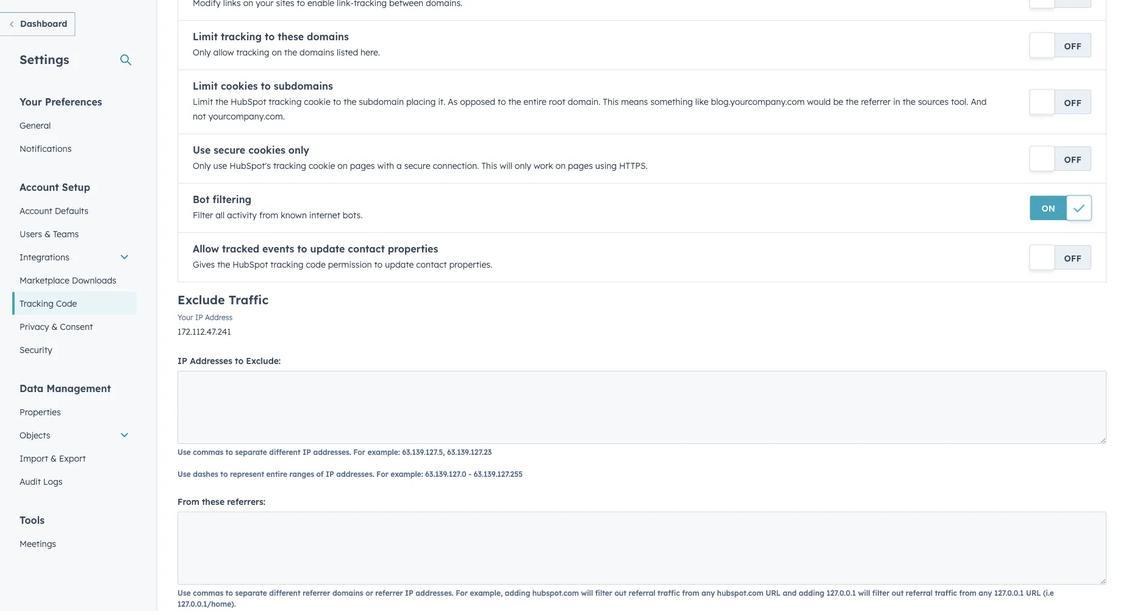 Task type: locate. For each thing, give the bounding box(es) containing it.
0 horizontal spatial url
[[766, 589, 781, 598]]

2 referral from the left
[[906, 589, 933, 598]]

hubspot down tracked
[[233, 259, 268, 270]]

127.0.0.1 left (i.e
[[995, 589, 1024, 598]]

0 horizontal spatial your
[[20, 96, 42, 108]]

these right from
[[202, 497, 225, 507]]

use inside use commas to separate different referrer domains or referrer ip addresses. for example, adding hubspot.com will filter out referral traffic from any hubspot.com url and adding 127.0.0.1 will filter out referral traffic from any 127.0.0.1 url (i.e 127.0.0.1/home).
[[178, 589, 191, 598]]

pages left with
[[350, 160, 375, 171]]

to right opposed
[[498, 96, 506, 107]]

use for use commas to separate different referrer domains or referrer ip addresses. for example, adding hubspot.com will filter out referral traffic from any hubspot.com url and adding 127.0.0.1 will filter out referral traffic from any 127.0.0.1 url (i.e 127.0.0.1/home).
[[178, 589, 191, 598]]

general
[[20, 120, 51, 131]]

cookie
[[304, 96, 331, 107], [309, 160, 335, 171]]

commas up 127.0.0.1/home).
[[193, 589, 224, 598]]

your inside the exclude traffic your ip address 172.112.47.241
[[178, 313, 193, 322]]

2 vertical spatial &
[[51, 453, 57, 464]]

commas up dashes
[[193, 448, 224, 457]]

use commas to separate different ip addresses. for example: 63.139.127.5, 63.139.127.23
[[178, 448, 492, 457]]

meetings link
[[12, 532, 137, 556]]

1 horizontal spatial adding
[[799, 589, 825, 598]]

audit
[[20, 476, 41, 487]]

1 commas from the top
[[193, 448, 224, 457]]

1 vertical spatial for
[[377, 470, 389, 479]]

1 vertical spatial cookies
[[248, 144, 286, 156]]

0 horizontal spatial traffic
[[658, 589, 680, 598]]

(i.e
[[1044, 589, 1054, 598]]

1 horizontal spatial secure
[[404, 160, 431, 171]]

only up bot filtering filter all activity from known internet bots.
[[289, 144, 309, 156]]

& inside privacy & consent link
[[51, 321, 58, 332]]

account up account defaults
[[20, 181, 59, 193]]

off for allow tracked events to update contact properties
[[1065, 253, 1082, 264]]

ip left addresses
[[178, 356, 187, 366]]

referrer left in
[[861, 96, 891, 107]]

1 horizontal spatial referral
[[906, 589, 933, 598]]

3 limit from the top
[[193, 96, 213, 107]]

represent
[[230, 470, 264, 479]]

addresses. down "use commas to separate different ip addresses. for example: 63.139.127.5, 63.139.127.23" in the left of the page
[[336, 470, 374, 479]]

1 vertical spatial separate
[[235, 589, 267, 598]]

your up general
[[20, 96, 42, 108]]

referral
[[629, 589, 656, 598], [906, 589, 933, 598]]

hubspot's
[[230, 160, 271, 171]]

0 horizontal spatial any
[[702, 589, 715, 598]]

the up the subdomains
[[284, 47, 297, 58]]

2 horizontal spatial referrer
[[861, 96, 891, 107]]

to up represent
[[226, 448, 233, 457]]

domains left listed
[[300, 47, 334, 58]]

this left means
[[603, 96, 619, 107]]

for
[[353, 448, 365, 457], [377, 470, 389, 479], [456, 589, 468, 598]]

0 horizontal spatial pages
[[350, 160, 375, 171]]

adding right the and
[[799, 589, 825, 598]]

0 horizontal spatial secure
[[214, 144, 245, 156]]

use for use dashes to represent entire ranges of ip addresses. for example: 63.139.127.0 - 63.139.127.255
[[178, 470, 191, 479]]

use
[[193, 144, 211, 156], [178, 448, 191, 457], [178, 470, 191, 479], [178, 589, 191, 598]]

0 vertical spatial these
[[278, 31, 304, 43]]

2 off from the top
[[1065, 97, 1082, 108]]

integrations
[[20, 252, 69, 262]]

1 vertical spatial only
[[193, 160, 211, 171]]

cookies inside limit cookies to subdomains limit the hubspot tracking cookie to the subdomain placing it. as opposed to the entire root domain. this means something like blog.yourcompany.com would be the referrer in the sources tool. and not yourcompany.com.
[[221, 80, 258, 92]]

addresses.
[[313, 448, 351, 457], [336, 470, 374, 479], [416, 589, 454, 598]]

1 horizontal spatial filter
[[873, 589, 890, 598]]

update up code
[[310, 243, 345, 255]]

secure
[[214, 144, 245, 156], [404, 160, 431, 171]]

tracking down events
[[271, 259, 304, 270]]

1 off from the top
[[1065, 41, 1082, 51]]

& right privacy
[[51, 321, 58, 332]]

filtering
[[213, 193, 252, 206]]

1 url from the left
[[766, 589, 781, 598]]

use up from
[[178, 448, 191, 457]]

& right users
[[44, 229, 51, 239]]

1 horizontal spatial contact
[[416, 259, 447, 270]]

use for use secure cookies only only use hubspot's tracking cookie on pages with a secure connection. this will only work on pages using https.
[[193, 144, 211, 156]]

bot
[[193, 193, 210, 206]]

cookies inside use secure cookies only only use hubspot's tracking cookie on pages with a secure connection. this will only work on pages using https.
[[248, 144, 286, 156]]

hubspot inside allow tracked events to update contact properties gives the hubspot tracking code permission to update contact properties.
[[233, 259, 268, 270]]

secure up use
[[214, 144, 245, 156]]

any
[[702, 589, 715, 598], [979, 589, 993, 598]]

privacy & consent
[[20, 321, 93, 332]]

1 different from the top
[[269, 448, 301, 457]]

cookies up hubspot's
[[248, 144, 286, 156]]

to right permission
[[374, 259, 383, 270]]

the right in
[[903, 96, 916, 107]]

separate up represent
[[235, 448, 267, 457]]

2 account from the top
[[20, 205, 52, 216]]

& for export
[[51, 453, 57, 464]]

1 horizontal spatial pages
[[568, 160, 593, 171]]

0 vertical spatial cookie
[[304, 96, 331, 107]]

the right opposed
[[509, 96, 521, 107]]

for left example,
[[456, 589, 468, 598]]

ip inside use commas to separate different referrer domains or referrer ip addresses. for example, adding hubspot.com will filter out referral traffic from any hubspot.com url and adding 127.0.0.1 will filter out referral traffic from any 127.0.0.1 url (i.e 127.0.0.1/home).
[[405, 589, 414, 598]]

url left the and
[[766, 589, 781, 598]]

https.
[[619, 160, 648, 171]]

use up 127.0.0.1/home).
[[178, 589, 191, 598]]

for inside use commas to separate different referrer domains or referrer ip addresses. for example, adding hubspot.com will filter out referral traffic from any hubspot.com url and adding 127.0.0.1 will filter out referral traffic from any 127.0.0.1 url (i.e 127.0.0.1/home).
[[456, 589, 468, 598]]

bots.
[[343, 210, 363, 221]]

adding
[[505, 589, 530, 598], [799, 589, 825, 598]]

internet
[[309, 210, 340, 221]]

& for teams
[[44, 229, 51, 239]]

dashes
[[193, 470, 218, 479]]

0 vertical spatial only
[[193, 47, 211, 58]]

a
[[397, 160, 402, 171]]

allow
[[193, 243, 219, 255]]

commas inside use commas to separate different referrer domains or referrer ip addresses. for example, adding hubspot.com will filter out referral traffic from any hubspot.com url and adding 127.0.0.1 will filter out referral traffic from any 127.0.0.1 url (i.e 127.0.0.1/home).
[[193, 589, 224, 598]]

example: left 63.139.127.5,
[[368, 448, 400, 457]]

2 horizontal spatial for
[[456, 589, 468, 598]]

1 vertical spatial &
[[51, 321, 58, 332]]

From these referrers: text field
[[178, 512, 1107, 585]]

0 vertical spatial limit
[[193, 31, 218, 43]]

tracking for these
[[236, 47, 269, 58]]

cookies
[[221, 80, 258, 92], [248, 144, 286, 156]]

0 horizontal spatial will
[[500, 160, 513, 171]]

entire left ranges
[[266, 470, 287, 479]]

1 vertical spatial account
[[20, 205, 52, 216]]

consent
[[60, 321, 93, 332]]

0 vertical spatial separate
[[235, 448, 267, 457]]

0 horizontal spatial out
[[615, 589, 627, 598]]

contact up permission
[[348, 243, 385, 255]]

your inside "your preferences" element
[[20, 96, 42, 108]]

2 pages from the left
[[568, 160, 593, 171]]

update down properties
[[385, 259, 414, 270]]

1 vertical spatial this
[[482, 160, 497, 171]]

the left subdomain
[[344, 96, 357, 107]]

only left work
[[515, 160, 532, 171]]

something
[[651, 96, 693, 107]]

on inside the limit tracking to these domains only allow tracking on the domains listed here.
[[272, 47, 282, 58]]

different for ip addresses to exclude:
[[269, 448, 301, 457]]

0 vertical spatial this
[[603, 96, 619, 107]]

0 horizontal spatial this
[[482, 160, 497, 171]]

separate inside use commas to separate different referrer domains or referrer ip addresses. for example, adding hubspot.com will filter out referral traffic from any hubspot.com url and adding 127.0.0.1 will filter out referral traffic from any 127.0.0.1 url (i.e 127.0.0.1/home).
[[235, 589, 267, 598]]

2 commas from the top
[[193, 589, 224, 598]]

use for use commas to separate different ip addresses. for example: 63.139.127.5, 63.139.127.23
[[178, 448, 191, 457]]

account
[[20, 181, 59, 193], [20, 205, 52, 216]]

update
[[310, 243, 345, 255], [385, 259, 414, 270]]

be
[[834, 96, 844, 107]]

tracking right hubspot's
[[273, 160, 306, 171]]

addresses
[[190, 356, 233, 366]]

only inside use secure cookies only only use hubspot's tracking cookie on pages with a secure connection. this will only work on pages using https.
[[193, 160, 211, 171]]

3 off from the top
[[1065, 154, 1082, 165]]

domains left or on the bottom left of page
[[333, 589, 364, 598]]

0 horizontal spatial 127.0.0.1
[[827, 589, 856, 598]]

0 vertical spatial hubspot
[[231, 96, 266, 107]]

0 vertical spatial cookies
[[221, 80, 258, 92]]

0 vertical spatial entire
[[524, 96, 547, 107]]

tracking inside limit cookies to subdomains limit the hubspot tracking cookie to the subdomain placing it. as opposed to the entire root domain. this means something like blog.yourcompany.com would be the referrer in the sources tool. and not yourcompany.com.
[[269, 96, 302, 107]]

2 127.0.0.1 from the left
[[995, 589, 1024, 598]]

different for from these referrers:
[[269, 589, 301, 598]]

contact down properties
[[416, 259, 447, 270]]

only
[[193, 47, 211, 58], [193, 160, 211, 171]]

privacy
[[20, 321, 49, 332]]

1 horizontal spatial url
[[1026, 589, 1041, 598]]

0 vertical spatial account
[[20, 181, 59, 193]]

1 horizontal spatial traffic
[[935, 589, 958, 598]]

the right gives
[[217, 259, 230, 270]]

0 vertical spatial for
[[353, 448, 365, 457]]

entire left root at the top
[[524, 96, 547, 107]]

these
[[278, 31, 304, 43], [202, 497, 225, 507]]

limit
[[193, 31, 218, 43], [193, 80, 218, 92], [193, 96, 213, 107]]

1 vertical spatial cookie
[[309, 160, 335, 171]]

commas
[[193, 448, 224, 457], [193, 589, 224, 598]]

to up 127.0.0.1/home).
[[226, 589, 233, 598]]

account for account defaults
[[20, 205, 52, 216]]

with
[[377, 160, 394, 171]]

& for consent
[[51, 321, 58, 332]]

root
[[549, 96, 566, 107]]

& inside import & export link
[[51, 453, 57, 464]]

1 only from the top
[[193, 47, 211, 58]]

cookie inside limit cookies to subdomains limit the hubspot tracking cookie to the subdomain placing it. as opposed to the entire root domain. this means something like blog.yourcompany.com would be the referrer in the sources tool. and not yourcompany.com.
[[304, 96, 331, 107]]

ip up 172.112.47.241
[[195, 313, 203, 322]]

referrer left or on the bottom left of page
[[303, 589, 330, 598]]

1 adding from the left
[[505, 589, 530, 598]]

0 horizontal spatial on
[[272, 47, 282, 58]]

secure right a
[[404, 160, 431, 171]]

to up the subdomains
[[265, 31, 275, 43]]

your
[[20, 96, 42, 108], [178, 313, 193, 322]]

IP Addresses to Exclude: text field
[[178, 371, 1107, 444]]

use down not in the top left of the page
[[193, 144, 211, 156]]

0 horizontal spatial contact
[[348, 243, 385, 255]]

separate for referrers:
[[235, 589, 267, 598]]

the inside the limit tracking to these domains only allow tracking on the domains listed here.
[[284, 47, 297, 58]]

0 horizontal spatial adding
[[505, 589, 530, 598]]

tracked
[[222, 243, 259, 255]]

2 filter from the left
[[873, 589, 890, 598]]

separate up 127.0.0.1/home).
[[235, 589, 267, 598]]

0 horizontal spatial filter
[[595, 589, 613, 598]]

use inside use secure cookies only only use hubspot's tracking cookie on pages with a secure connection. this will only work on pages using https.
[[193, 144, 211, 156]]

1 vertical spatial limit
[[193, 80, 218, 92]]

tracking inside use secure cookies only only use hubspot's tracking cookie on pages with a secure connection. this will only work on pages using https.
[[273, 160, 306, 171]]

1 vertical spatial entire
[[266, 470, 287, 479]]

1 vertical spatial commas
[[193, 589, 224, 598]]

cookie up internet
[[309, 160, 335, 171]]

account up users
[[20, 205, 52, 216]]

hubspot up the yourcompany.com. on the top left of the page
[[231, 96, 266, 107]]

to inside the limit tracking to these domains only allow tracking on the domains listed here.
[[265, 31, 275, 43]]

1 limit from the top
[[193, 31, 218, 43]]

account for account setup
[[20, 181, 59, 193]]

1 horizontal spatial 127.0.0.1
[[995, 589, 1024, 598]]

the up the yourcompany.com. on the top left of the page
[[215, 96, 228, 107]]

2 vertical spatial addresses.
[[416, 589, 454, 598]]

addresses. up 'of'
[[313, 448, 351, 457]]

1 horizontal spatial out
[[892, 589, 904, 598]]

2 vertical spatial for
[[456, 589, 468, 598]]

2 only from the top
[[193, 160, 211, 171]]

1 horizontal spatial these
[[278, 31, 304, 43]]

2 different from the top
[[269, 589, 301, 598]]

0 vertical spatial commas
[[193, 448, 224, 457]]

this right connection.
[[482, 160, 497, 171]]

for up use dashes to represent entire ranges of ip addresses. for example: 63.139.127.0 - 63.139.127.255
[[353, 448, 365, 457]]

1 horizontal spatial update
[[385, 259, 414, 270]]

on right work
[[556, 160, 566, 171]]

1 horizontal spatial your
[[178, 313, 193, 322]]

only left use
[[193, 160, 211, 171]]

0 vertical spatial only
[[289, 144, 309, 156]]

2 separate from the top
[[235, 589, 267, 598]]

0 vertical spatial addresses.
[[313, 448, 351, 457]]

1 horizontal spatial this
[[603, 96, 619, 107]]

0 vertical spatial &
[[44, 229, 51, 239]]

cookies up the yourcompany.com. on the top left of the page
[[221, 80, 258, 92]]

known
[[281, 210, 307, 221]]

url
[[766, 589, 781, 598], [1026, 589, 1041, 598]]

traffic
[[658, 589, 680, 598], [935, 589, 958, 598]]

url left (i.e
[[1026, 589, 1041, 598]]

0 horizontal spatial update
[[310, 243, 345, 255]]

your up 172.112.47.241
[[178, 313, 193, 322]]

only left allow
[[193, 47, 211, 58]]

adding right example,
[[505, 589, 530, 598]]

on left with
[[338, 160, 348, 171]]

1 vertical spatial your
[[178, 313, 193, 322]]

0 horizontal spatial referral
[[629, 589, 656, 598]]

entire inside limit cookies to subdomains limit the hubspot tracking cookie to the subdomain placing it. as opposed to the entire root domain. this means something like blog.yourcompany.com would be the referrer in the sources tool. and not yourcompany.com.
[[524, 96, 547, 107]]

cookie inside use secure cookies only only use hubspot's tracking cookie on pages with a secure connection. this will only work on pages using https.
[[309, 160, 335, 171]]

4 off from the top
[[1065, 253, 1082, 264]]

notifications link
[[12, 137, 137, 160]]

ip right or on the bottom left of page
[[405, 589, 414, 598]]

addresses. left example,
[[416, 589, 454, 598]]

domains up listed
[[307, 31, 349, 43]]

referrer right or on the bottom left of page
[[375, 589, 403, 598]]

all
[[216, 210, 225, 221]]

1 horizontal spatial any
[[979, 589, 993, 598]]

& inside "users & teams" link
[[44, 229, 51, 239]]

2 horizontal spatial will
[[859, 589, 871, 598]]

0 horizontal spatial from
[[259, 210, 278, 221]]

0 vertical spatial your
[[20, 96, 42, 108]]

hubspot
[[231, 96, 266, 107], [233, 259, 268, 270]]

limit cookies to subdomains limit the hubspot tracking cookie to the subdomain placing it. as opposed to the entire root domain. this means something like blog.yourcompany.com would be the referrer in the sources tool. and not yourcompany.com.
[[193, 80, 987, 122]]

pages left using
[[568, 160, 593, 171]]

1 vertical spatial only
[[515, 160, 532, 171]]

0 vertical spatial example:
[[368, 448, 400, 457]]

pages
[[350, 160, 375, 171], [568, 160, 593, 171]]

0 vertical spatial domains
[[307, 31, 349, 43]]

tracking
[[20, 298, 54, 309]]

1 hubspot.com from the left
[[533, 589, 579, 598]]

1 vertical spatial contact
[[416, 259, 447, 270]]

tracking down the subdomains
[[269, 96, 302, 107]]

filter
[[595, 589, 613, 598], [873, 589, 890, 598]]

1 horizontal spatial entire
[[524, 96, 547, 107]]

example:
[[368, 448, 400, 457], [391, 470, 423, 479]]

referrers:
[[227, 497, 266, 507]]

1 separate from the top
[[235, 448, 267, 457]]

cookie down the subdomains
[[304, 96, 331, 107]]

example: down 63.139.127.5,
[[391, 470, 423, 479]]

1 vertical spatial hubspot
[[233, 259, 268, 270]]

1 account from the top
[[20, 181, 59, 193]]

& left the export
[[51, 453, 57, 464]]

filter
[[193, 210, 213, 221]]

these up the subdomains
[[278, 31, 304, 43]]

use commas to separate different referrer domains or referrer ip addresses. for example, adding hubspot.com will filter out referral traffic from any hubspot.com url and adding 127.0.0.1 will filter out referral traffic from any 127.0.0.1 url (i.e 127.0.0.1/home).
[[178, 589, 1054, 609]]

127.0.0.1 right the and
[[827, 589, 856, 598]]

cookie for only
[[309, 160, 335, 171]]

2 vertical spatial limit
[[193, 96, 213, 107]]

from
[[259, 210, 278, 221], [682, 589, 700, 598], [960, 589, 977, 598]]

contact
[[348, 243, 385, 255], [416, 259, 447, 270]]

import
[[20, 453, 48, 464]]

on up the subdomains
[[272, 47, 282, 58]]

events
[[262, 243, 294, 255]]

0 vertical spatial different
[[269, 448, 301, 457]]

properties.
[[449, 259, 493, 270]]

1 vertical spatial different
[[269, 589, 301, 598]]

for down "use commas to separate different ip addresses. for example: 63.139.127.5, 63.139.127.23" in the left of the page
[[377, 470, 389, 479]]

0 horizontal spatial hubspot.com
[[533, 589, 579, 598]]

different inside use commas to separate different referrer domains or referrer ip addresses. for example, adding hubspot.com will filter out referral traffic from any hubspot.com url and adding 127.0.0.1 will filter out referral traffic from any 127.0.0.1 url (i.e 127.0.0.1/home).
[[269, 589, 301, 598]]

2 limit from the top
[[193, 80, 218, 92]]

tracking for only
[[273, 160, 306, 171]]

use left dashes
[[178, 470, 191, 479]]

tools element
[[12, 514, 137, 611]]

2 vertical spatial domains
[[333, 589, 364, 598]]

tracking right allow
[[236, 47, 269, 58]]

1 horizontal spatial hubspot.com
[[717, 589, 764, 598]]

subdomains
[[274, 80, 333, 92]]

permission
[[328, 259, 372, 270]]

like
[[696, 96, 709, 107]]

marketplace downloads link
[[12, 269, 137, 292]]

1 horizontal spatial on
[[338, 160, 348, 171]]

0 horizontal spatial referrer
[[303, 589, 330, 598]]

limit inside the limit tracking to these domains only allow tracking on the domains listed here.
[[193, 31, 218, 43]]

0 horizontal spatial these
[[202, 497, 225, 507]]

only inside the limit tracking to these domains only allow tracking on the domains listed here.
[[193, 47, 211, 58]]



Task type: vqa. For each thing, say whether or not it's contained in the screenshot.
on within 'Limit tracking to these domains Only allow tracking on the domains listed here.'
yes



Task type: describe. For each thing, give the bounding box(es) containing it.
and
[[971, 96, 987, 107]]

these inside the limit tracking to these domains only allow tracking on the domains listed here.
[[278, 31, 304, 43]]

1 vertical spatial domains
[[300, 47, 334, 58]]

2 horizontal spatial from
[[960, 589, 977, 598]]

dashboard link
[[0, 12, 75, 36]]

objects
[[20, 430, 50, 441]]

hubspot inside limit cookies to subdomains limit the hubspot tracking cookie to the subdomain placing it. as opposed to the entire root domain. this means something like blog.yourcompany.com would be the referrer in the sources tool. and not yourcompany.com.
[[231, 96, 266, 107]]

1 horizontal spatial only
[[515, 160, 532, 171]]

from inside bot filtering filter all activity from known internet bots.
[[259, 210, 278, 221]]

defaults
[[55, 205, 88, 216]]

referrer inside limit cookies to subdomains limit the hubspot tracking cookie to the subdomain placing it. as opposed to the entire root domain. this means something like blog.yourcompany.com would be the referrer in the sources tool. and not yourcompany.com.
[[861, 96, 891, 107]]

marketplace
[[20, 275, 69, 286]]

on
[[1042, 203, 1056, 214]]

account defaults link
[[12, 199, 137, 222]]

notifications
[[20, 143, 72, 154]]

to up the yourcompany.com. on the top left of the page
[[261, 80, 271, 92]]

0 vertical spatial contact
[[348, 243, 385, 255]]

it.
[[438, 96, 446, 107]]

2 any from the left
[[979, 589, 993, 598]]

tracking code link
[[12, 292, 137, 315]]

2 url from the left
[[1026, 589, 1041, 598]]

1 horizontal spatial from
[[682, 589, 700, 598]]

1 out from the left
[[615, 589, 627, 598]]

2 adding from the left
[[799, 589, 825, 598]]

yourcompany.com.
[[209, 111, 285, 122]]

1 traffic from the left
[[658, 589, 680, 598]]

exclude:
[[246, 356, 281, 366]]

0 horizontal spatial entire
[[266, 470, 287, 479]]

blog.yourcompany.com
[[711, 96, 805, 107]]

limit for limit tracking to these domains
[[193, 31, 218, 43]]

off for use secure cookies only
[[1065, 154, 1082, 165]]

listed
[[337, 47, 358, 58]]

connection.
[[433, 160, 479, 171]]

off for limit tracking to these domains
[[1065, 41, 1082, 51]]

the right be at the top right of the page
[[846, 96, 859, 107]]

marketplace downloads
[[20, 275, 116, 286]]

allow
[[213, 47, 234, 58]]

tracking code
[[20, 298, 77, 309]]

ranges
[[290, 470, 314, 479]]

the inside allow tracked events to update contact properties gives the hubspot tracking code permission to update contact properties.
[[217, 259, 230, 270]]

1 any from the left
[[702, 589, 715, 598]]

1 vertical spatial secure
[[404, 160, 431, 171]]

use
[[213, 160, 227, 171]]

account defaults
[[20, 205, 88, 216]]

to right dashes
[[220, 470, 228, 479]]

export
[[59, 453, 86, 464]]

ip addresses to exclude:
[[178, 356, 281, 366]]

will inside use secure cookies only only use hubspot's tracking cookie on pages with a secure connection. this will only work on pages using https.
[[500, 160, 513, 171]]

users
[[20, 229, 42, 239]]

tracking for subdomains
[[269, 96, 302, 107]]

downloads
[[72, 275, 116, 286]]

dashboard
[[20, 18, 67, 29]]

0 horizontal spatial for
[[353, 448, 365, 457]]

1 horizontal spatial referrer
[[375, 589, 403, 598]]

2 out from the left
[[892, 589, 904, 598]]

ip right 'of'
[[326, 470, 334, 479]]

domains inside use commas to separate different referrer domains or referrer ip addresses. for example, adding hubspot.com will filter out referral traffic from any hubspot.com url and adding 127.0.0.1 will filter out referral traffic from any 127.0.0.1 url (i.e 127.0.0.1/home).
[[333, 589, 364, 598]]

traffic
[[229, 292, 269, 308]]

tool.
[[951, 96, 969, 107]]

bot filtering filter all activity from known internet bots.
[[193, 193, 363, 221]]

properties
[[388, 243, 438, 255]]

to left "exclude:"
[[235, 356, 244, 366]]

using
[[595, 160, 617, 171]]

logs
[[43, 476, 62, 487]]

ip inside the exclude traffic your ip address 172.112.47.241
[[195, 313, 203, 322]]

1 referral from the left
[[629, 589, 656, 598]]

1 pages from the left
[[350, 160, 375, 171]]

work
[[534, 160, 553, 171]]

to inside use commas to separate different referrer domains or referrer ip addresses. for example, adding hubspot.com will filter out referral traffic from any hubspot.com url and adding 127.0.0.1 will filter out referral traffic from any 127.0.0.1 url (i.e 127.0.0.1/home).
[[226, 589, 233, 598]]

your preferences element
[[12, 95, 137, 160]]

not
[[193, 111, 206, 122]]

1 vertical spatial example:
[[391, 470, 423, 479]]

users & teams
[[20, 229, 79, 239]]

means
[[621, 96, 648, 107]]

and
[[783, 589, 797, 598]]

tracking inside allow tracked events to update contact properties gives the hubspot tracking code permission to update contact properties.
[[271, 259, 304, 270]]

tools
[[20, 514, 45, 526]]

to down the subdomains
[[333, 96, 341, 107]]

1 filter from the left
[[595, 589, 613, 598]]

this inside limit cookies to subdomains limit the hubspot tracking cookie to the subdomain placing it. as opposed to the entire root domain. this means something like blog.yourcompany.com would be the referrer in the sources tool. and not yourcompany.com.
[[603, 96, 619, 107]]

would
[[807, 96, 831, 107]]

account setup element
[[12, 180, 137, 362]]

data management element
[[12, 382, 137, 493]]

commas for addresses
[[193, 448, 224, 457]]

domain.
[[568, 96, 601, 107]]

or
[[366, 589, 373, 598]]

sources
[[918, 96, 949, 107]]

import & export link
[[12, 447, 137, 470]]

1 vertical spatial these
[[202, 497, 225, 507]]

gives
[[193, 259, 215, 270]]

account setup
[[20, 181, 90, 193]]

setup
[[62, 181, 90, 193]]

cookie for subdomains
[[304, 96, 331, 107]]

1 horizontal spatial for
[[377, 470, 389, 479]]

meetings
[[20, 539, 56, 549]]

commas for these
[[193, 589, 224, 598]]

separate for to
[[235, 448, 267, 457]]

1 vertical spatial addresses.
[[336, 470, 374, 479]]

0 vertical spatial secure
[[214, 144, 245, 156]]

this inside use secure cookies only only use hubspot's tracking cookie on pages with a secure connection. this will only work on pages using https.
[[482, 160, 497, 171]]

tracking up allow
[[221, 31, 262, 43]]

privacy & consent link
[[12, 315, 137, 338]]

placing
[[406, 96, 436, 107]]

-
[[469, 470, 472, 479]]

63.139.127.23
[[447, 448, 492, 457]]

opposed
[[460, 96, 495, 107]]

address
[[205, 313, 233, 322]]

your preferences
[[20, 96, 102, 108]]

63.139.127.255
[[474, 470, 523, 479]]

addresses. inside use commas to separate different referrer domains or referrer ip addresses. for example, adding hubspot.com will filter out referral traffic from any hubspot.com url and adding 127.0.0.1 will filter out referral traffic from any 127.0.0.1 url (i.e 127.0.0.1/home).
[[416, 589, 454, 598]]

1 horizontal spatial will
[[581, 589, 593, 598]]

properties link
[[12, 401, 137, 424]]

preferences
[[45, 96, 102, 108]]

users & teams link
[[12, 222, 137, 246]]

63.139.127.0
[[425, 470, 467, 479]]

to up code
[[297, 243, 307, 255]]

audit logs link
[[12, 470, 137, 493]]

settings
[[20, 52, 69, 67]]

data management
[[20, 382, 111, 395]]

import & export
[[20, 453, 86, 464]]

2 horizontal spatial on
[[556, 160, 566, 171]]

limit tracking to these domains only allow tracking on the domains listed here.
[[193, 31, 380, 58]]

63.139.127.5,
[[402, 448, 445, 457]]

code
[[56, 298, 77, 309]]

127.0.0.1/home).
[[178, 600, 236, 609]]

example,
[[470, 589, 503, 598]]

code
[[306, 259, 326, 270]]

data
[[20, 382, 44, 395]]

off for limit cookies to subdomains
[[1065, 97, 1082, 108]]

ip up ranges
[[303, 448, 311, 457]]

0 vertical spatial update
[[310, 243, 345, 255]]

here.
[[361, 47, 380, 58]]

2 hubspot.com from the left
[[717, 589, 764, 598]]

limit for limit cookies to subdomains
[[193, 80, 218, 92]]

from
[[178, 497, 199, 507]]

subdomain
[[359, 96, 404, 107]]

in
[[894, 96, 901, 107]]

activity
[[227, 210, 257, 221]]

1 vertical spatial update
[[385, 259, 414, 270]]

properties
[[20, 407, 61, 417]]

1 127.0.0.1 from the left
[[827, 589, 856, 598]]

2 traffic from the left
[[935, 589, 958, 598]]

172.112.47.241
[[178, 326, 231, 337]]

0 horizontal spatial only
[[289, 144, 309, 156]]

of
[[316, 470, 324, 479]]



